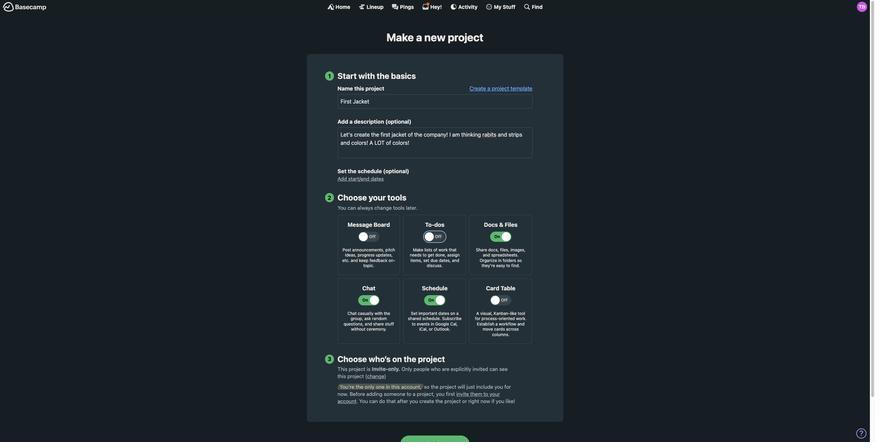 Task type: locate. For each thing, give the bounding box(es) containing it.
on up only.
[[392, 354, 402, 364]]

add left description at the left top
[[338, 119, 348, 125]]

name
[[338, 86, 353, 92]]

2 add from the top
[[338, 176, 347, 182]]

1 horizontal spatial in
[[431, 322, 434, 327]]

1 vertical spatial that
[[387, 398, 396, 404]]

one
[[376, 384, 385, 390]]

0 horizontal spatial on
[[392, 354, 402, 364]]

2 vertical spatial this
[[391, 384, 400, 390]]

description
[[354, 119, 384, 125]]

that down "someone"
[[387, 398, 396, 404]]

a up subscribe
[[456, 311, 459, 316]]

change
[[374, 205, 392, 211], [367, 373, 384, 380]]

0 horizontal spatial or
[[429, 327, 433, 332]]

choose for choose your tools
[[338, 193, 367, 202]]

and down ideas,
[[351, 258, 358, 263]]

you right "."
[[359, 398, 368, 404]]

to inside make lists of work that needs to get done, assign items, set due dates, and discuss.
[[423, 253, 427, 258]]

0 horizontal spatial dates
[[371, 176, 384, 182]]

post announcements, pitch ideas, progress updates, etc. and keep feedback on- topic.
[[342, 247, 395, 268]]

the left 'basics'
[[377, 71, 389, 81]]

1 vertical spatial you
[[359, 398, 368, 404]]

add inside set the schedule (optional) add start/end dates
[[338, 176, 347, 182]]

hey!
[[430, 4, 442, 10]]

with up 'name this project'
[[358, 71, 375, 81]]

and
[[483, 253, 490, 258], [351, 258, 358, 263], [452, 258, 459, 263], [365, 322, 372, 327], [517, 322, 525, 327]]

0 vertical spatial in
[[498, 258, 502, 263]]

1 horizontal spatial chat
[[362, 285, 375, 292]]

can inside only people who are explicitly invited can see this project (
[[490, 366, 498, 372]]

for up "like!"
[[504, 384, 511, 390]]

.
[[356, 398, 358, 404]]

(optional) right description at the left top
[[385, 119, 411, 125]]

1 vertical spatial can
[[490, 366, 498, 372]]

account,
[[401, 384, 422, 390]]

your up you can always change tools later.
[[369, 193, 386, 202]]

project up who
[[418, 354, 445, 364]]

on inside the set important dates on a shared schedule. subscribe to events in google cal, ical, or outlook.
[[450, 311, 455, 316]]

and up 'organize' in the bottom right of the page
[[483, 253, 490, 258]]

people
[[414, 366, 430, 372]]

you're
[[340, 384, 354, 390]]

and inside post announcements, pitch ideas, progress updates, etc. and keep feedback on- topic.
[[351, 258, 358, 263]]

that up assign
[[449, 247, 457, 252]]

1 horizontal spatial this
[[354, 86, 364, 92]]

0 vertical spatial dates
[[371, 176, 384, 182]]

only
[[365, 384, 374, 390]]

in
[[498, 258, 502, 263], [431, 322, 434, 327], [386, 384, 390, 390]]

1 horizontal spatial so
[[517, 258, 522, 263]]

1 vertical spatial choose
[[338, 354, 367, 364]]

columns.
[[492, 332, 509, 337]]

a down account,
[[413, 391, 415, 397]]

a inside so the project will just include you for now. before adding someone to a project, you first
[[413, 391, 415, 397]]

0 vertical spatial that
[[449, 247, 457, 252]]

1 vertical spatial with
[[375, 311, 383, 316]]

start
[[338, 71, 357, 81]]

you're the only one in this account,
[[340, 384, 422, 390]]

this right name at left top
[[354, 86, 364, 92]]

you
[[338, 205, 346, 211], [359, 398, 368, 404]]

0 horizontal spatial your
[[369, 193, 386, 202]]

progress
[[358, 253, 375, 258]]

2 horizontal spatial this
[[391, 384, 400, 390]]

for
[[475, 316, 480, 321], [504, 384, 511, 390]]

make inside make lists of work that needs to get done, assign items, set due dates, and discuss.
[[413, 247, 423, 252]]

and inside chat casually with the group, ask random questions, and share stuff without ceremony.
[[365, 322, 372, 327]]

first
[[446, 391, 455, 397]]

0 vertical spatial for
[[475, 316, 480, 321]]

0 horizontal spatial can
[[348, 205, 356, 211]]

0 vertical spatial (optional)
[[385, 119, 411, 125]]

for inside a visual, kanban-like tool for process-oriented work. establish a workflow and move cards across columns.
[[475, 316, 480, 321]]

0 vertical spatial chat
[[362, 285, 375, 292]]

process-
[[482, 316, 499, 321]]

change )
[[367, 373, 386, 380]]

to
[[423, 253, 427, 258], [506, 263, 510, 268], [412, 322, 416, 327], [407, 391, 411, 397], [484, 391, 488, 397]]

chat casually with the group, ask random questions, and share stuff without ceremony.
[[344, 311, 394, 332]]

change down invite-
[[367, 373, 384, 380]]

so up project,
[[424, 384, 430, 390]]

1 vertical spatial so
[[424, 384, 430, 390]]

0 vertical spatial make
[[387, 31, 414, 44]]

0 horizontal spatial chat
[[348, 311, 357, 316]]

1 horizontal spatial for
[[504, 384, 511, 390]]

0 vertical spatial tools
[[387, 193, 406, 202]]

and down assign
[[452, 258, 459, 263]]

for inside so the project will just include you for now. before adding someone to a project, you first
[[504, 384, 511, 390]]

or down 'invite'
[[462, 398, 467, 404]]

google
[[435, 322, 449, 327]]

1 choose from the top
[[338, 193, 367, 202]]

0 vertical spatial with
[[358, 71, 375, 81]]

invite them to your account link
[[338, 391, 500, 404]]

the up start/end
[[348, 168, 356, 174]]

1 vertical spatial dates
[[438, 311, 449, 316]]

set inside set the schedule (optional) add start/end dates
[[338, 168, 346, 174]]

a left new
[[416, 31, 422, 44]]

set up add start/end dates link
[[338, 168, 346, 174]]

in up easy in the right bottom of the page
[[498, 258, 502, 263]]

on up subscribe
[[450, 311, 455, 316]]

2 horizontal spatial can
[[490, 366, 498, 372]]

just
[[466, 384, 475, 390]]

set inside the set important dates on a shared schedule. subscribe to events in google cal, ical, or outlook.
[[411, 311, 417, 316]]

tools up the later.
[[387, 193, 406, 202]]

choose up the always
[[338, 193, 367, 202]]

dates down the "schedule"
[[371, 176, 384, 182]]

switch accounts image
[[3, 2, 46, 12]]

1 vertical spatial your
[[490, 391, 500, 397]]

2 vertical spatial can
[[369, 398, 378, 404]]

1 horizontal spatial on
[[450, 311, 455, 316]]

set up shared
[[411, 311, 417, 316]]

new
[[424, 31, 446, 44]]

0 vertical spatial your
[[369, 193, 386, 202]]

or right ical,
[[429, 327, 433, 332]]

can left see
[[490, 366, 498, 372]]

ideas,
[[345, 253, 356, 258]]

ask
[[364, 316, 371, 321]]

if
[[492, 398, 495, 404]]

project up first
[[440, 384, 456, 390]]

to down account,
[[407, 391, 411, 397]]

start with the basics
[[338, 71, 416, 81]]

a up cards
[[496, 322, 498, 327]]

&
[[499, 221, 503, 228]]

pings button
[[392, 3, 414, 10]]

chat down topic.
[[362, 285, 375, 292]]

you right after
[[409, 398, 418, 404]]

outlook.
[[434, 327, 450, 332]]

0 horizontal spatial for
[[475, 316, 480, 321]]

your up if
[[490, 391, 500, 397]]

1 horizontal spatial you
[[359, 398, 368, 404]]

0 horizontal spatial you
[[338, 205, 346, 211]]

0 vertical spatial set
[[338, 168, 346, 174]]

0 horizontal spatial that
[[387, 398, 396, 404]]

schedule
[[422, 285, 448, 292]]

files
[[505, 221, 518, 228]]

(optional) inside set the schedule (optional) add start/end dates
[[383, 168, 409, 174]]

for down a
[[475, 316, 480, 321]]

template
[[511, 86, 532, 92]]

you left the always
[[338, 205, 346, 211]]

0 vertical spatial add
[[338, 119, 348, 125]]

dates up subscribe
[[438, 311, 449, 316]]

1 vertical spatial or
[[462, 398, 467, 404]]

0 horizontal spatial so
[[424, 384, 430, 390]]

easy
[[496, 263, 505, 268]]

so up find. on the bottom right of page
[[517, 258, 522, 263]]

project left (
[[347, 373, 364, 380]]

to up set
[[423, 253, 427, 258]]

questions,
[[344, 322, 364, 327]]

set
[[338, 168, 346, 174], [411, 311, 417, 316]]

0 vertical spatial so
[[517, 258, 522, 263]]

choose
[[338, 193, 367, 202], [338, 354, 367, 364]]

announcements,
[[352, 247, 384, 252]]

workflow
[[499, 322, 516, 327]]

Add a description (optional) text field
[[338, 128, 532, 158]]

to down folders
[[506, 263, 510, 268]]

make up needs
[[413, 247, 423, 252]]

or inside the set important dates on a shared schedule. subscribe to events in google cal, ical, or outlook.
[[429, 327, 433, 332]]

start/end
[[348, 176, 369, 182]]

home
[[336, 4, 350, 10]]

1 vertical spatial add
[[338, 176, 347, 182]]

a inside the set important dates on a shared schedule. subscribe to events in google cal, ical, or outlook.
[[456, 311, 459, 316]]

1 horizontal spatial that
[[449, 247, 457, 252]]

the inside set the schedule (optional) add start/end dates
[[348, 168, 356, 174]]

project,
[[417, 391, 435, 397]]

2 horizontal spatial in
[[498, 258, 502, 263]]

and down work.
[[517, 322, 525, 327]]

0 vertical spatial on
[[450, 311, 455, 316]]

invite
[[456, 391, 469, 397]]

so the project will just include you for now. before adding someone to a project, you first
[[338, 384, 511, 397]]

to up the "now"
[[484, 391, 488, 397]]

invited
[[473, 366, 488, 372]]

the up random
[[384, 311, 390, 316]]

project left template at the top of the page
[[492, 86, 509, 92]]

1 horizontal spatial dates
[[438, 311, 449, 316]]

is
[[367, 366, 370, 372]]

items,
[[410, 258, 422, 263]]

to inside 'share docs, files, images, and spreadsheets. organize in folders so they're easy to find.'
[[506, 263, 510, 268]]

on-
[[389, 258, 395, 263]]

tools
[[387, 193, 406, 202], [393, 205, 405, 211]]

change down choose your tools
[[374, 205, 392, 211]]

0 horizontal spatial set
[[338, 168, 346, 174]]

the up project,
[[431, 384, 438, 390]]

1 vertical spatial set
[[411, 311, 417, 316]]

that inside make lists of work that needs to get done, assign items, set due dates, and discuss.
[[449, 247, 457, 252]]

and down ask
[[365, 322, 372, 327]]

discuss.
[[427, 263, 443, 268]]

docs,
[[488, 247, 499, 252]]

docs
[[484, 221, 498, 228]]

0 vertical spatial choose
[[338, 193, 367, 202]]

to down shared
[[412, 322, 416, 327]]

(optional) right the "schedule"
[[383, 168, 409, 174]]

your
[[369, 193, 386, 202], [490, 391, 500, 397]]

lineup
[[367, 4, 384, 10]]

chat up group,
[[348, 311, 357, 316]]

this up "someone"
[[391, 384, 400, 390]]

cards
[[494, 327, 505, 332]]

None submit
[[400, 436, 470, 442]]

1 horizontal spatial set
[[411, 311, 417, 316]]

see
[[499, 366, 508, 372]]

dates
[[371, 176, 384, 182], [438, 311, 449, 316]]

2 choose from the top
[[338, 354, 367, 364]]

project down start with the basics
[[365, 86, 384, 92]]

can down adding
[[369, 398, 378, 404]]

share
[[476, 247, 487, 252]]

1 horizontal spatial or
[[462, 398, 467, 404]]

1 vertical spatial (optional)
[[383, 168, 409, 174]]

establish
[[477, 322, 494, 327]]

chat inside chat casually with the group, ask random questions, and share stuff without ceremony.
[[348, 311, 357, 316]]

later.
[[406, 205, 417, 211]]

choose up this
[[338, 354, 367, 364]]

1 vertical spatial chat
[[348, 311, 357, 316]]

done,
[[435, 253, 446, 258]]

1 vertical spatial for
[[504, 384, 511, 390]]

0 horizontal spatial in
[[386, 384, 390, 390]]

so inside 'share docs, files, images, and spreadsheets. organize in folders so they're easy to find.'
[[517, 258, 522, 263]]

in down schedule.
[[431, 322, 434, 327]]

home link
[[327, 3, 350, 10]]

create
[[470, 86, 486, 92]]

1 vertical spatial on
[[392, 354, 402, 364]]

in right the one
[[386, 384, 390, 390]]

tools left the later.
[[393, 205, 405, 211]]

1 vertical spatial this
[[338, 373, 346, 380]]

1 horizontal spatial your
[[490, 391, 500, 397]]

2 vertical spatial in
[[386, 384, 390, 390]]

so inside so the project will just include you for now. before adding someone to a project, you first
[[424, 384, 430, 390]]

and inside a visual, kanban-like tool for process-oriented work. establish a workflow and move cards across columns.
[[517, 322, 525, 327]]

make down pings popup button
[[387, 31, 414, 44]]

subscribe
[[442, 316, 462, 321]]

can left the always
[[348, 205, 356, 211]]

across
[[506, 327, 519, 332]]

this
[[354, 86, 364, 92], [338, 373, 346, 380], [391, 384, 400, 390]]

with up random
[[375, 311, 383, 316]]

0 horizontal spatial this
[[338, 373, 346, 380]]

add left start/end
[[338, 176, 347, 182]]

1 vertical spatial in
[[431, 322, 434, 327]]

this down this
[[338, 373, 346, 380]]

1 vertical spatial make
[[413, 247, 423, 252]]

0 vertical spatial or
[[429, 327, 433, 332]]

or
[[429, 327, 433, 332], [462, 398, 467, 404]]



Task type: describe. For each thing, give the bounding box(es) containing it.
(optional) for add a description (optional)
[[385, 119, 411, 125]]

0 vertical spatial change
[[374, 205, 392, 211]]

folders
[[503, 258, 516, 263]]

project inside so the project will just include you for now. before adding someone to a project, you first
[[440, 384, 456, 390]]

of
[[433, 247, 437, 252]]

1 vertical spatial tools
[[393, 205, 405, 211]]

casually
[[358, 311, 373, 316]]

that for work
[[449, 247, 457, 252]]

to-dos
[[425, 221, 444, 228]]

share docs, files, images, and spreadsheets. organize in folders so they're easy to find.
[[476, 247, 526, 268]]

topic.
[[363, 263, 374, 268]]

table
[[501, 285, 515, 292]]

adding
[[366, 391, 382, 397]]

find
[[532, 4, 543, 10]]

this
[[338, 366, 347, 372]]

dos
[[434, 221, 444, 228]]

find.
[[511, 263, 520, 268]]

1
[[328, 73, 331, 80]]

my stuff button
[[486, 3, 515, 10]]

)
[[384, 373, 386, 380]]

events
[[417, 322, 430, 327]]

you up . you can do that after you create the project or right now if you like!
[[436, 391, 445, 397]]

the right create
[[435, 398, 443, 404]]

set for important
[[411, 311, 417, 316]]

to inside invite them to your account
[[484, 391, 488, 397]]

tool
[[518, 311, 525, 316]]

a left description at the left top
[[350, 119, 353, 125]]

chat for chat casually with the group, ask random questions, and share stuff without ceremony.
[[348, 311, 357, 316]]

to inside the set important dates on a shared schedule. subscribe to events in google cal, ical, or outlook.
[[412, 322, 416, 327]]

to inside so the project will just include you for now. before adding someone to a project, you first
[[407, 391, 411, 397]]

set important dates on a shared schedule. subscribe to events in google cal, ical, or outlook.
[[408, 311, 462, 332]]

keep
[[359, 258, 368, 263]]

and inside 'share docs, files, images, and spreadsheets. organize in folders so they're easy to find.'
[[483, 253, 490, 258]]

files,
[[500, 247, 509, 252]]

now.
[[338, 391, 348, 397]]

invite them to your account
[[338, 391, 500, 404]]

this project is invite-only.
[[338, 366, 400, 372]]

cal,
[[450, 322, 458, 327]]

activity link
[[450, 3, 478, 10]]

3
[[328, 356, 331, 363]]

post
[[343, 247, 351, 252]]

name this project
[[338, 86, 384, 92]]

in inside the set important dates on a shared schedule. subscribe to events in google cal, ical, or outlook.
[[431, 322, 434, 327]]

project left is on the bottom of page
[[349, 366, 365, 372]]

in inside 'share docs, files, images, and spreadsheets. organize in folders so they're easy to find.'
[[498, 258, 502, 263]]

work.
[[516, 316, 527, 321]]

and inside make lists of work that needs to get done, assign items, set due dates, and discuss.
[[452, 258, 459, 263]]

important
[[419, 311, 437, 316]]

that for do
[[387, 398, 396, 404]]

main element
[[0, 0, 870, 13]]

basics
[[391, 71, 416, 81]]

dates inside the set important dates on a shared schedule. subscribe to events in google cal, ical, or outlook.
[[438, 311, 449, 316]]

project down activity link
[[448, 31, 483, 44]]

a inside a visual, kanban-like tool for process-oriented work. establish a workflow and move cards across columns.
[[496, 322, 498, 327]]

stuff
[[503, 4, 515, 10]]

chat for chat
[[362, 285, 375, 292]]

spreadsheets.
[[491, 253, 519, 258]]

choose who's on the project
[[338, 354, 445, 364]]

dates,
[[439, 258, 451, 263]]

only people who are explicitly invited can see this project (
[[338, 366, 508, 380]]

assign
[[447, 253, 460, 258]]

create
[[419, 398, 434, 404]]

feedback
[[370, 258, 387, 263]]

(
[[365, 373, 367, 380]]

docs & files
[[484, 221, 518, 228]]

you right if
[[496, 398, 504, 404]]

stuff
[[385, 322, 394, 327]]

ceremony.
[[367, 327, 387, 332]]

kanban-
[[494, 311, 510, 316]]

schedule
[[358, 168, 382, 174]]

find button
[[524, 3, 543, 10]]

without
[[351, 327, 365, 332]]

like!
[[506, 398, 515, 404]]

dates inside set the schedule (optional) add start/end dates
[[371, 176, 384, 182]]

due
[[430, 258, 438, 263]]

0 vertical spatial can
[[348, 205, 356, 211]]

ical,
[[419, 327, 428, 332]]

card table
[[486, 285, 515, 292]]

now
[[481, 398, 490, 404]]

images,
[[510, 247, 526, 252]]

1 add from the top
[[338, 119, 348, 125]]

choose for choose who's on the project
[[338, 354, 367, 364]]

the up before
[[356, 384, 363, 390]]

move
[[483, 327, 493, 332]]

the up only
[[404, 354, 416, 364]]

who
[[431, 366, 441, 372]]

lineup link
[[358, 3, 384, 10]]

who's
[[369, 354, 391, 364]]

work
[[438, 247, 448, 252]]

are
[[442, 366, 449, 372]]

a right create
[[487, 86, 490, 92]]

you right "include" in the bottom right of the page
[[495, 384, 503, 390]]

make lists of work that needs to get done, assign items, set due dates, and discuss.
[[410, 247, 460, 268]]

set
[[423, 258, 429, 263]]

schedule.
[[422, 316, 441, 321]]

etc.
[[342, 258, 350, 263]]

like
[[510, 311, 517, 316]]

this inside only people who are explicitly invited can see this project (
[[338, 373, 346, 380]]

include
[[476, 384, 493, 390]]

visual,
[[480, 311, 493, 316]]

only
[[401, 366, 412, 372]]

add a description (optional)
[[338, 119, 411, 125]]

with inside chat casually with the group, ask random questions, and share stuff without ceremony.
[[375, 311, 383, 316]]

make for make lists of work that needs to get done, assign items, set due dates, and discuss.
[[413, 247, 423, 252]]

(optional) for set the schedule (optional) add start/end dates
[[383, 168, 409, 174]]

project inside only people who are explicitly invited can see this project (
[[347, 373, 364, 380]]

hey! button
[[422, 2, 442, 10]]

explicitly
[[451, 366, 471, 372]]

invite-
[[372, 366, 388, 372]]

2
[[328, 194, 331, 201]]

1 vertical spatial change
[[367, 373, 384, 380]]

someone
[[384, 391, 405, 397]]

pitch
[[385, 247, 395, 252]]

account
[[338, 398, 356, 404]]

to-
[[425, 221, 434, 228]]

the inside chat casually with the group, ask random questions, and share stuff without ceremony.
[[384, 311, 390, 316]]

1 horizontal spatial can
[[369, 398, 378, 404]]

project down first
[[444, 398, 461, 404]]

Name this project text field
[[338, 94, 532, 109]]

organize
[[480, 258, 497, 263]]

0 vertical spatial you
[[338, 205, 346, 211]]

board
[[374, 221, 390, 228]]

right
[[468, 398, 479, 404]]

set for the
[[338, 168, 346, 174]]

the inside so the project will just include you for now. before adding someone to a project, you first
[[431, 384, 438, 390]]

oriented
[[499, 316, 515, 321]]

make a new project
[[387, 31, 483, 44]]

make for make a new project
[[387, 31, 414, 44]]

your inside invite them to your account
[[490, 391, 500, 397]]

0 vertical spatial this
[[354, 86, 364, 92]]

activity
[[458, 4, 478, 10]]

tyler black image
[[857, 2, 867, 12]]



Task type: vqa. For each thing, say whether or not it's contained in the screenshot.
Start with the basics
yes



